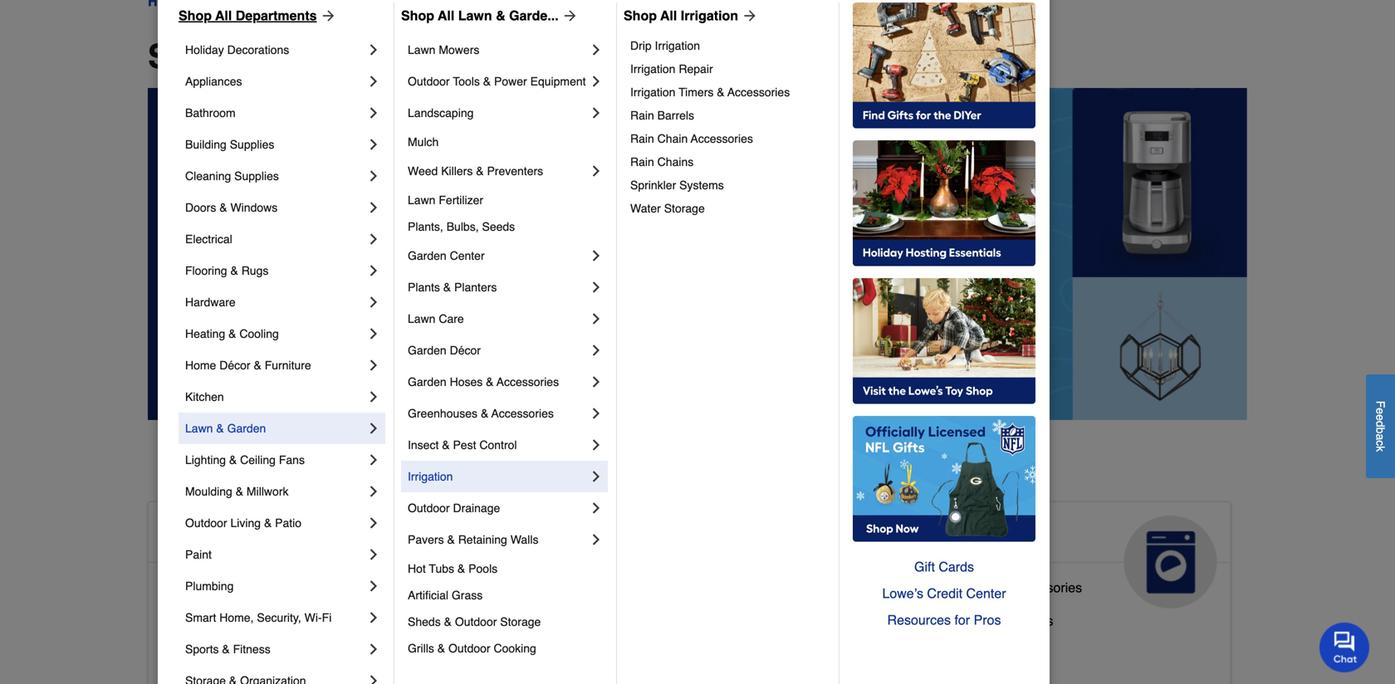 Task type: vqa. For each thing, say whether or not it's contained in the screenshot.
the top report Button
no



Task type: locate. For each thing, give the bounding box(es) containing it.
chevron right image for irrigation
[[588, 468, 605, 485]]

lawn care
[[408, 312, 464, 326]]

1 vertical spatial departments
[[291, 37, 494, 76]]

hoses
[[450, 375, 483, 389]]

repair
[[679, 62, 713, 76]]

2 arrow right image from the left
[[738, 7, 758, 24]]

& left pest
[[442, 439, 450, 452]]

& inside hot tubs & pools link
[[458, 562, 465, 576]]

irrigation down insect
[[408, 470, 453, 483]]

departments
[[236, 8, 317, 23], [291, 37, 494, 76]]

flooring & rugs
[[185, 264, 269, 277]]

& right entry
[[264, 647, 273, 662]]

2 accessible from the top
[[162, 580, 225, 596]]

1 horizontal spatial appliances
[[902, 522, 1026, 549]]

accessible
[[162, 522, 284, 549], [162, 580, 225, 596], [162, 613, 225, 629], [162, 647, 225, 662]]

arrow right image
[[317, 7, 337, 24]]

sports & fitness
[[185, 643, 271, 656]]

garden
[[408, 249, 447, 262], [408, 344, 447, 357], [408, 375, 447, 389], [227, 422, 266, 435]]

0 horizontal spatial shop
[[179, 8, 212, 23]]

accessible entry & home
[[162, 647, 312, 662]]

paint
[[185, 548, 212, 562]]

supplies up cleaning supplies
[[230, 138, 274, 151]]

garden inside 'link'
[[408, 375, 447, 389]]

& inside heating & cooling link
[[229, 327, 236, 341]]

irrigation up rain barrels
[[630, 86, 676, 99]]

1 horizontal spatial shop
[[401, 8, 434, 23]]

outdoor up grills & outdoor cooking on the bottom of the page
[[455, 615, 497, 629]]

all up drip irrigation
[[660, 8, 677, 23]]

0 vertical spatial center
[[450, 249, 485, 262]]

0 horizontal spatial pet
[[532, 640, 552, 655]]

supplies for building supplies
[[230, 138, 274, 151]]

& inside lighting & ceiling fans link
[[229, 454, 237, 467]]

& right doors in the top left of the page
[[219, 201, 227, 214]]

irrigation timers & accessories link
[[630, 81, 827, 104]]

& right the hoses
[[486, 375, 494, 389]]

departments up landscaping
[[291, 37, 494, 76]]

appliances link down decorations
[[185, 66, 365, 97]]

décor up the hoses
[[450, 344, 481, 357]]

0 horizontal spatial storage
[[500, 615, 541, 629]]

0 vertical spatial storage
[[664, 202, 705, 215]]

rain barrels
[[630, 109, 694, 122]]

décor down the heating & cooling
[[219, 359, 251, 372]]

center down bulbs,
[[450, 249, 485, 262]]

lawn up plants,
[[408, 194, 436, 207]]

appliances down holiday on the left top
[[185, 75, 242, 88]]

planters
[[454, 281, 497, 294]]

4 accessible from the top
[[162, 647, 225, 662]]

appliances
[[185, 75, 242, 88], [902, 522, 1026, 549]]

pest
[[453, 439, 476, 452]]

a
[[1374, 434, 1388, 440]]

garden for garden center
[[408, 249, 447, 262]]

& right grills on the left bottom of the page
[[438, 642, 445, 655]]

& down garden hoses & accessories
[[481, 407, 489, 420]]

& down irrigation repair link
[[717, 86, 725, 99]]

shop up drip
[[624, 8, 657, 23]]

care inside animal & pet care
[[532, 549, 584, 576]]

bathroom up building
[[185, 106, 236, 120]]

1 e from the top
[[1374, 408, 1388, 414]]

outdoor living & patio link
[[185, 508, 365, 539]]

rugs
[[241, 264, 269, 277]]

shop all departments link
[[179, 6, 337, 26]]

lawn fertilizer link
[[408, 187, 605, 213]]

garden down lawn care
[[408, 344, 447, 357]]

cleaning supplies
[[185, 169, 279, 183]]

3 shop from the left
[[624, 8, 657, 23]]

accessories for garden hoses & accessories
[[497, 375, 559, 389]]

smart home, security, wi-fi
[[185, 611, 332, 625]]

electrical link
[[185, 223, 365, 255]]

appliance parts & accessories link
[[902, 576, 1082, 610]]

& inside 'doors & windows' link
[[219, 201, 227, 214]]

c
[[1374, 440, 1388, 446]]

outdoor up landscaping
[[408, 75, 450, 88]]

& down cooling
[[254, 359, 261, 372]]

lawn for lawn fertilizer
[[408, 194, 436, 207]]

1 vertical spatial décor
[[219, 359, 251, 372]]

irrigation up drip irrigation link
[[681, 8, 738, 23]]

arrow right image inside shop all lawn & garde... link
[[559, 7, 579, 24]]

drip
[[630, 39, 652, 52]]

& inside weed killers & preventers link
[[476, 164, 484, 178]]

shop up lawn mowers
[[401, 8, 434, 23]]

power
[[494, 75, 527, 88]]

chevron right image for home décor & furniture
[[365, 357, 382, 374]]

home
[[185, 359, 216, 372], [290, 522, 355, 549], [276, 647, 312, 662]]

all for lawn
[[438, 8, 455, 23]]

chevron right image for kitchen
[[365, 389, 382, 405]]

outdoor
[[408, 75, 450, 88], [408, 502, 450, 515], [185, 517, 227, 530], [455, 615, 497, 629], [449, 642, 491, 655]]

outdoor up the pavers
[[408, 502, 450, 515]]

landscaping
[[408, 106, 474, 120]]

accessible down moulding
[[162, 522, 284, 549]]

weed killers & preventers link
[[408, 155, 588, 187]]

décor for departments
[[219, 359, 251, 372]]

living
[[230, 517, 261, 530]]

chevron right image for hardware
[[365, 294, 382, 311]]

appliances link up 'chillers'
[[889, 502, 1231, 609]]

garden up lighting & ceiling fans
[[227, 422, 266, 435]]

0 vertical spatial furniture
[[265, 359, 311, 372]]

furniture right houses,
[[658, 640, 712, 655]]

furniture up the kitchen link at the bottom left of page
[[265, 359, 311, 372]]

rain for rain chains
[[630, 155, 654, 169]]

chevron right image for lawn care
[[588, 311, 605, 327]]

enjoy savings year-round. no matter what you're shopping for, find what you need at a great price. image
[[148, 88, 1248, 420]]

chevron right image for outdoor drainage
[[588, 500, 605, 517]]

outdoor for outdoor tools & power equipment
[[408, 75, 450, 88]]

accessories up rain chains link
[[691, 132, 753, 145]]

heating & cooling link
[[185, 318, 365, 350]]

lawn down plants
[[408, 312, 436, 326]]

chevron right image for sports & fitness
[[365, 641, 382, 658]]

arrow right image inside shop all irrigation link
[[738, 7, 758, 24]]

1 shop from the left
[[179, 8, 212, 23]]

chevron right image for holiday decorations
[[365, 42, 382, 58]]

all up holiday decorations
[[215, 8, 232, 23]]

1 vertical spatial pet
[[532, 640, 552, 655]]

sprinkler systems link
[[630, 174, 827, 197]]

2 rain from the top
[[630, 132, 654, 145]]

plants, bulbs, seeds link
[[408, 213, 605, 240]]

& right tubs
[[458, 562, 465, 576]]

care down walls
[[532, 549, 584, 576]]

accessories inside 'link'
[[497, 375, 559, 389]]

0 horizontal spatial appliances link
[[185, 66, 365, 97]]

1 vertical spatial appliances link
[[889, 502, 1231, 609]]

chevron right image for outdoor tools & power equipment
[[588, 73, 605, 90]]

moulding & millwork
[[185, 485, 289, 498]]

outdoor for outdoor living & patio
[[185, 517, 227, 530]]

irrigation
[[681, 8, 738, 23], [655, 39, 700, 52], [630, 62, 676, 76], [630, 86, 676, 99], [408, 470, 453, 483]]

beds,
[[556, 640, 590, 655]]

plants & planters
[[408, 281, 497, 294]]

1 accessible from the top
[[162, 522, 284, 549]]

plants
[[408, 281, 440, 294]]

& left the ceiling
[[229, 454, 237, 467]]

& inside insect & pest control link
[[442, 439, 450, 452]]

lawn down kitchen
[[185, 422, 213, 435]]

shop up holiday on the left top
[[179, 8, 212, 23]]

accessories for irrigation timers & accessories
[[728, 86, 790, 99]]

& down accessible bedroom link
[[222, 643, 230, 656]]

arrow right image up equipment
[[559, 7, 579, 24]]

3 accessible from the top
[[162, 613, 225, 629]]

accessible home image
[[384, 516, 477, 609]]

e up b
[[1374, 414, 1388, 421]]

care down plants & planters
[[439, 312, 464, 326]]

irrigation for irrigation
[[408, 470, 453, 483]]

garden décor link
[[408, 335, 588, 366]]

1 vertical spatial supplies
[[234, 169, 279, 183]]

chevron right image for lawn & garden
[[365, 420, 382, 437]]

rain chains
[[630, 155, 694, 169]]

0 horizontal spatial care
[[439, 312, 464, 326]]

shop all lawn & garde... link
[[401, 6, 579, 26]]

shop for shop all lawn & garde...
[[401, 8, 434, 23]]

& right the pavers
[[447, 533, 455, 547]]

1 horizontal spatial arrow right image
[[738, 7, 758, 24]]

drainage
[[453, 502, 500, 515]]

rain left chain
[[630, 132, 654, 145]]

0 vertical spatial home
[[185, 359, 216, 372]]

heating
[[185, 327, 225, 341]]

& inside animal & pet care
[[616, 522, 633, 549]]

arrow right image
[[559, 7, 579, 24], [738, 7, 758, 24]]

supplies up windows at the top left
[[234, 169, 279, 183]]

departments up 'holiday decorations' link
[[236, 8, 317, 23]]

storage down sprinkler systems
[[664, 202, 705, 215]]

storage up the cooking
[[500, 615, 541, 629]]

storage inside sheds & outdoor storage link
[[500, 615, 541, 629]]

storage
[[664, 202, 705, 215], [500, 615, 541, 629]]

1 vertical spatial storage
[[500, 615, 541, 629]]

chevron right image for appliances
[[365, 73, 382, 90]]

0 vertical spatial appliances link
[[185, 66, 365, 97]]

1 rain from the top
[[630, 109, 654, 122]]

rain left barrels
[[630, 109, 654, 122]]

accessible entry & home link
[[162, 643, 312, 676]]

chains
[[658, 155, 694, 169]]

chevron right image for electrical
[[365, 231, 382, 248]]

garden center link
[[408, 240, 588, 272]]

rain barrels link
[[630, 104, 827, 127]]

2 horizontal spatial shop
[[624, 8, 657, 23]]

0 horizontal spatial arrow right image
[[559, 7, 579, 24]]

& left patio
[[264, 517, 272, 530]]

0 vertical spatial departments
[[236, 8, 317, 23]]

lowe's credit center link
[[853, 581, 1036, 607]]

0 vertical spatial supplies
[[230, 138, 274, 151]]

appliance
[[902, 580, 961, 596]]

2 e from the top
[[1374, 414, 1388, 421]]

accessories
[[728, 86, 790, 99], [691, 132, 753, 145], [497, 375, 559, 389], [492, 407, 554, 420], [1011, 580, 1082, 596]]

bathroom link
[[185, 97, 365, 129]]

& inside grills & outdoor cooking link
[[438, 642, 445, 655]]

& right sheds
[[444, 615, 452, 629]]

chevron right image
[[365, 42, 382, 58], [588, 73, 605, 90], [365, 105, 382, 121], [365, 136, 382, 153], [365, 168, 382, 184], [588, 248, 605, 264], [588, 279, 605, 296], [365, 326, 382, 342], [588, 342, 605, 359], [588, 405, 605, 422], [588, 437, 605, 454], [588, 500, 605, 517], [365, 515, 382, 532], [365, 547, 382, 563], [365, 578, 382, 595], [365, 610, 382, 626]]

garden décor
[[408, 344, 481, 357]]

shop
[[179, 8, 212, 23], [401, 8, 434, 23], [624, 8, 657, 23]]

& right plants
[[443, 281, 451, 294]]

artificial grass
[[408, 589, 483, 602]]

accessible down smart
[[162, 647, 225, 662]]

& inside irrigation timers & accessories link
[[717, 86, 725, 99]]

outdoor drainage
[[408, 502, 500, 515]]

animal & pet care
[[532, 522, 676, 576]]

1 vertical spatial care
[[532, 549, 584, 576]]

& right tools at the top left of the page
[[483, 75, 491, 88]]

& left cooling
[[229, 327, 236, 341]]

decorations
[[227, 43, 289, 56]]

& inside outdoor living & patio link
[[264, 517, 272, 530]]

accessories up control
[[492, 407, 554, 420]]

2 shop from the left
[[401, 8, 434, 23]]

accessible up sports
[[162, 613, 225, 629]]

& left millwork
[[236, 485, 243, 498]]

1 vertical spatial center
[[966, 586, 1006, 601]]

gift cards link
[[853, 554, 1036, 581]]

departments inside shop all departments link
[[236, 8, 317, 23]]

chevron right image for landscaping
[[588, 105, 605, 121]]

smart home, security, wi-fi link
[[185, 602, 365, 634]]

chevron right image
[[588, 42, 605, 58], [365, 73, 382, 90], [588, 105, 605, 121], [588, 163, 605, 179], [365, 199, 382, 216], [365, 231, 382, 248], [365, 262, 382, 279], [365, 294, 382, 311], [588, 311, 605, 327], [365, 357, 382, 374], [588, 374, 605, 390], [365, 389, 382, 405], [365, 420, 382, 437], [365, 452, 382, 468], [588, 468, 605, 485], [365, 483, 382, 500], [588, 532, 605, 548], [365, 641, 382, 658], [365, 673, 382, 684]]

& left pros in the bottom of the page
[[963, 613, 972, 629]]

insect & pest control
[[408, 439, 517, 452]]

& inside beverage & wine chillers link
[[963, 613, 972, 629]]

all for irrigation
[[660, 8, 677, 23]]

millwork
[[247, 485, 289, 498]]

departments for shop all departments
[[236, 8, 317, 23]]

chillers
[[1009, 613, 1054, 629]]

& inside moulding & millwork link
[[236, 485, 243, 498]]

flooring
[[185, 264, 227, 277]]

pavers & retaining walls
[[408, 533, 539, 547]]

garden up greenhouses
[[408, 375, 447, 389]]

& right killers
[[476, 164, 484, 178]]

chevron right image for garden center
[[588, 248, 605, 264]]

0 horizontal spatial appliances
[[185, 75, 242, 88]]

rain for rain barrels
[[630, 109, 654, 122]]

accessible up smart
[[162, 580, 225, 596]]

sheds
[[408, 615, 441, 629]]

supplies
[[230, 138, 274, 151], [234, 169, 279, 183], [591, 607, 642, 622]]

0 vertical spatial bathroom
[[185, 106, 236, 120]]

supplies up houses,
[[591, 607, 642, 622]]

& inside flooring & rugs link
[[230, 264, 238, 277]]

0 vertical spatial rain
[[630, 109, 654, 122]]

& inside sports & fitness link
[[222, 643, 230, 656]]

plumbing link
[[185, 571, 365, 602]]

0 horizontal spatial décor
[[219, 359, 251, 372]]

hot
[[408, 562, 426, 576]]

1 horizontal spatial pet
[[639, 522, 676, 549]]

e up d
[[1374, 408, 1388, 414]]

appliances up cards
[[902, 522, 1026, 549]]

1 horizontal spatial storage
[[664, 202, 705, 215]]

beverage & wine chillers
[[902, 613, 1054, 629]]

k
[[1374, 446, 1388, 452]]

resources for pros link
[[853, 607, 1036, 634]]

care
[[439, 312, 464, 326], [532, 549, 584, 576]]

hardware link
[[185, 287, 365, 318]]

1 horizontal spatial care
[[532, 549, 584, 576]]

center up pros in the bottom of the page
[[966, 586, 1006, 601]]

drip irrigation link
[[630, 34, 827, 57]]

2 vertical spatial supplies
[[591, 607, 642, 622]]

accessible bedroom
[[162, 613, 283, 629]]

rain up sprinkler
[[630, 155, 654, 169]]

1 vertical spatial rain
[[630, 132, 654, 145]]

accessible for accessible home
[[162, 522, 284, 549]]

3 rain from the top
[[630, 155, 654, 169]]

0 vertical spatial pet
[[639, 522, 676, 549]]

accessories down irrigation repair link
[[728, 86, 790, 99]]

1 vertical spatial furniture
[[658, 640, 712, 655]]

2 vertical spatial rain
[[630, 155, 654, 169]]

water storage
[[630, 202, 705, 215]]

irrigation down drip
[[630, 62, 676, 76]]

tubs
[[429, 562, 454, 576]]

arrow right image up drip irrigation link
[[738, 7, 758, 24]]

bathroom up smart home, security, wi-fi
[[229, 580, 287, 596]]

& up lighting
[[216, 422, 224, 435]]

holiday decorations
[[185, 43, 289, 56]]

& inside plants & planters link
[[443, 281, 451, 294]]

1 horizontal spatial décor
[[450, 344, 481, 357]]

chevron right image for garden décor
[[588, 342, 605, 359]]

outdoor down moulding
[[185, 517, 227, 530]]

0 vertical spatial décor
[[450, 344, 481, 357]]

heating & cooling
[[185, 327, 279, 341]]

chevron right image for greenhouses & accessories
[[588, 405, 605, 422]]

décor for lawn
[[450, 344, 481, 357]]

& left the garde...
[[496, 8, 506, 23]]

1 arrow right image from the left
[[559, 7, 579, 24]]

accessories up 'chillers'
[[1011, 580, 1082, 596]]

& right houses,
[[646, 640, 655, 655]]

chevron right image for moulding & millwork
[[365, 483, 382, 500]]

& right animal on the bottom left of page
[[616, 522, 633, 549]]

lawn for lawn & garden
[[185, 422, 213, 435]]

accessories down garden décor link
[[497, 375, 559, 389]]

chevron right image for insect & pest control
[[588, 437, 605, 454]]

accessible for accessible bathroom
[[162, 580, 225, 596]]

lawn left mowers in the top of the page
[[408, 43, 436, 56]]

insect
[[408, 439, 439, 452]]

d
[[1374, 421, 1388, 427]]

& left rugs
[[230, 264, 238, 277]]

chevron right image for lawn mowers
[[588, 42, 605, 58]]

& right parts
[[999, 580, 1008, 596]]

all up lawn mowers
[[438, 8, 455, 23]]

garden down plants,
[[408, 249, 447, 262]]



Task type: describe. For each thing, give the bounding box(es) containing it.
home décor & furniture link
[[185, 350, 365, 381]]

lawn & garden
[[185, 422, 266, 435]]

0 horizontal spatial center
[[450, 249, 485, 262]]

beverage
[[902, 613, 959, 629]]

home,
[[219, 611, 254, 625]]

moulding & millwork link
[[185, 476, 365, 508]]

artificial grass link
[[408, 582, 605, 609]]

rain chain accessories link
[[630, 127, 827, 150]]

pet inside pet beds, houses, & furniture link
[[532, 640, 552, 655]]

lawn up mowers in the top of the page
[[458, 8, 492, 23]]

chat invite button image
[[1320, 622, 1371, 673]]

landscaping link
[[408, 97, 588, 129]]

& inside outdoor tools & power equipment link
[[483, 75, 491, 88]]

outdoor for outdoor drainage
[[408, 502, 450, 515]]

1 vertical spatial appliances
[[902, 522, 1026, 549]]

animal & pet care link
[[519, 502, 861, 609]]

1 vertical spatial bathroom
[[229, 580, 287, 596]]

wi-
[[305, 611, 322, 625]]

outdoor down sheds & outdoor storage
[[449, 642, 491, 655]]

all down shop all departments link
[[240, 37, 281, 76]]

accessories for appliance parts & accessories
[[1011, 580, 1082, 596]]

pools
[[469, 562, 498, 576]]

electrical
[[185, 233, 232, 246]]

grills
[[408, 642, 434, 655]]

0 horizontal spatial furniture
[[265, 359, 311, 372]]

insect & pest control link
[[408, 429, 588, 461]]

cooking
[[494, 642, 536, 655]]

credit
[[927, 586, 963, 601]]

shop for shop all irrigation
[[624, 8, 657, 23]]

chevron right image for building supplies
[[365, 136, 382, 153]]

killers
[[441, 164, 473, 178]]

fans
[[279, 454, 305, 467]]

1 horizontal spatial center
[[966, 586, 1006, 601]]

irrigation repair link
[[630, 57, 827, 81]]

gift cards
[[915, 559, 974, 575]]

hardware
[[185, 296, 236, 309]]

find gifts for the diyer. image
[[853, 2, 1036, 129]]

security,
[[257, 611, 301, 625]]

storage inside water storage link
[[664, 202, 705, 215]]

plants, bulbs, seeds
[[408, 220, 515, 233]]

appliances image
[[1124, 516, 1217, 609]]

kitchen
[[185, 390, 224, 404]]

control
[[480, 439, 517, 452]]

lawn for lawn care
[[408, 312, 436, 326]]

hot tubs & pools
[[408, 562, 498, 576]]

shop all departments
[[148, 37, 494, 76]]

1 horizontal spatial appliances link
[[889, 502, 1231, 609]]

& inside sheds & outdoor storage link
[[444, 615, 452, 629]]

sports
[[185, 643, 219, 656]]

chevron right image for lighting & ceiling fans
[[365, 452, 382, 468]]

departments for shop all departments
[[291, 37, 494, 76]]

arrow right image for shop all lawn & garde...
[[559, 7, 579, 24]]

garden for garden hoses & accessories
[[408, 375, 447, 389]]

cleaning
[[185, 169, 231, 183]]

sheds & outdoor storage link
[[408, 609, 605, 635]]

chevron right image for weed killers & preventers
[[588, 163, 605, 179]]

animal
[[532, 522, 610, 549]]

chevron right image for smart home, security, wi-fi
[[365, 610, 382, 626]]

chevron right image for outdoor living & patio
[[365, 515, 382, 532]]

plants,
[[408, 220, 443, 233]]

accessible home
[[162, 522, 355, 549]]

supplies for livestock supplies
[[591, 607, 642, 622]]

animal & pet care image
[[754, 516, 847, 609]]

building
[[185, 138, 227, 151]]

mulch
[[408, 135, 439, 149]]

& inside greenhouses & accessories link
[[481, 407, 489, 420]]

& inside lawn & garden link
[[216, 422, 224, 435]]

lighting
[[185, 454, 226, 467]]

plants & planters link
[[408, 272, 588, 303]]

arrow right image for shop all irrigation
[[738, 7, 758, 24]]

1 vertical spatial home
[[290, 522, 355, 549]]

water
[[630, 202, 661, 215]]

accessible home link
[[149, 502, 491, 609]]

pet inside animal & pet care
[[639, 522, 676, 549]]

accessible bathroom
[[162, 580, 287, 596]]

wine
[[975, 613, 1006, 629]]

smart
[[185, 611, 216, 625]]

all for departments
[[215, 8, 232, 23]]

chevron right image for cleaning supplies
[[365, 168, 382, 184]]

cooling
[[240, 327, 279, 341]]

& inside appliance parts & accessories link
[[999, 580, 1008, 596]]

bedroom
[[229, 613, 283, 629]]

chevron right image for plants & planters
[[588, 279, 605, 296]]

accessible for accessible bedroom
[[162, 613, 225, 629]]

shop for shop all departments
[[179, 8, 212, 23]]

parts
[[964, 580, 995, 596]]

lawn fertilizer
[[408, 194, 483, 207]]

chevron right image for flooring & rugs
[[365, 262, 382, 279]]

irrigation for irrigation repair
[[630, 62, 676, 76]]

& inside pet beds, houses, & furniture link
[[646, 640, 655, 655]]

outdoor drainage link
[[408, 493, 588, 524]]

shop all irrigation
[[624, 8, 738, 23]]

chevron right image for bathroom
[[365, 105, 382, 121]]

0 vertical spatial appliances
[[185, 75, 242, 88]]

& inside pavers & retaining walls link
[[447, 533, 455, 547]]

accessible bedroom link
[[162, 610, 283, 643]]

& inside garden hoses & accessories 'link'
[[486, 375, 494, 389]]

chevron right image for garden hoses & accessories
[[588, 374, 605, 390]]

& inside 'accessible entry & home' link
[[264, 647, 273, 662]]

irrigation up the irrigation repair
[[655, 39, 700, 52]]

building supplies
[[185, 138, 274, 151]]

0 vertical spatial care
[[439, 312, 464, 326]]

chevron right image for plumbing
[[365, 578, 382, 595]]

plumbing
[[185, 580, 234, 593]]

garden hoses & accessories link
[[408, 366, 588, 398]]

outdoor tools & power equipment
[[408, 75, 586, 88]]

1 horizontal spatial furniture
[[658, 640, 712, 655]]

holiday hosting essentials. image
[[853, 140, 1036, 267]]

lawn care link
[[408, 303, 588, 335]]

appliance parts & accessories
[[902, 580, 1082, 596]]

irrigation for irrigation timers & accessories
[[630, 86, 676, 99]]

officially licensed n f l gifts. shop now. image
[[853, 416, 1036, 542]]

lighting & ceiling fans
[[185, 454, 305, 467]]

2 vertical spatial home
[[276, 647, 312, 662]]

weed
[[408, 164, 438, 178]]

gift
[[915, 559, 935, 575]]

patio
[[275, 517, 302, 530]]

& inside the home décor & furniture link
[[254, 359, 261, 372]]

chevron right image for doors & windows
[[365, 199, 382, 216]]

garden for garden décor
[[408, 344, 447, 357]]

accessible for accessible entry & home
[[162, 647, 225, 662]]

chevron right image for paint
[[365, 547, 382, 563]]

flooring & rugs link
[[185, 255, 365, 287]]

grills & outdoor cooking link
[[408, 635, 605, 662]]

chevron right image for heating & cooling
[[365, 326, 382, 342]]

pet beds, houses, & furniture link
[[532, 636, 712, 669]]

mowers
[[439, 43, 480, 56]]

supplies for cleaning supplies
[[234, 169, 279, 183]]

& inside shop all lawn & garde... link
[[496, 8, 506, 23]]

building supplies link
[[185, 129, 365, 160]]

f
[[1374, 401, 1388, 408]]

outdoor tools & power equipment link
[[408, 66, 588, 97]]

drip irrigation
[[630, 39, 700, 52]]

lawn for lawn mowers
[[408, 43, 436, 56]]

chevron right image for pavers & retaining walls
[[588, 532, 605, 548]]

barrels
[[658, 109, 694, 122]]

greenhouses
[[408, 407, 478, 420]]

irrigation timers & accessories
[[630, 86, 790, 99]]

chain
[[658, 132, 688, 145]]

bulbs,
[[447, 220, 479, 233]]

rain for rain chain accessories
[[630, 132, 654, 145]]

visit the lowe's toy shop. image
[[853, 278, 1036, 405]]

windows
[[230, 201, 278, 214]]

irrigation link
[[408, 461, 588, 493]]

greenhouses & accessories
[[408, 407, 554, 420]]



